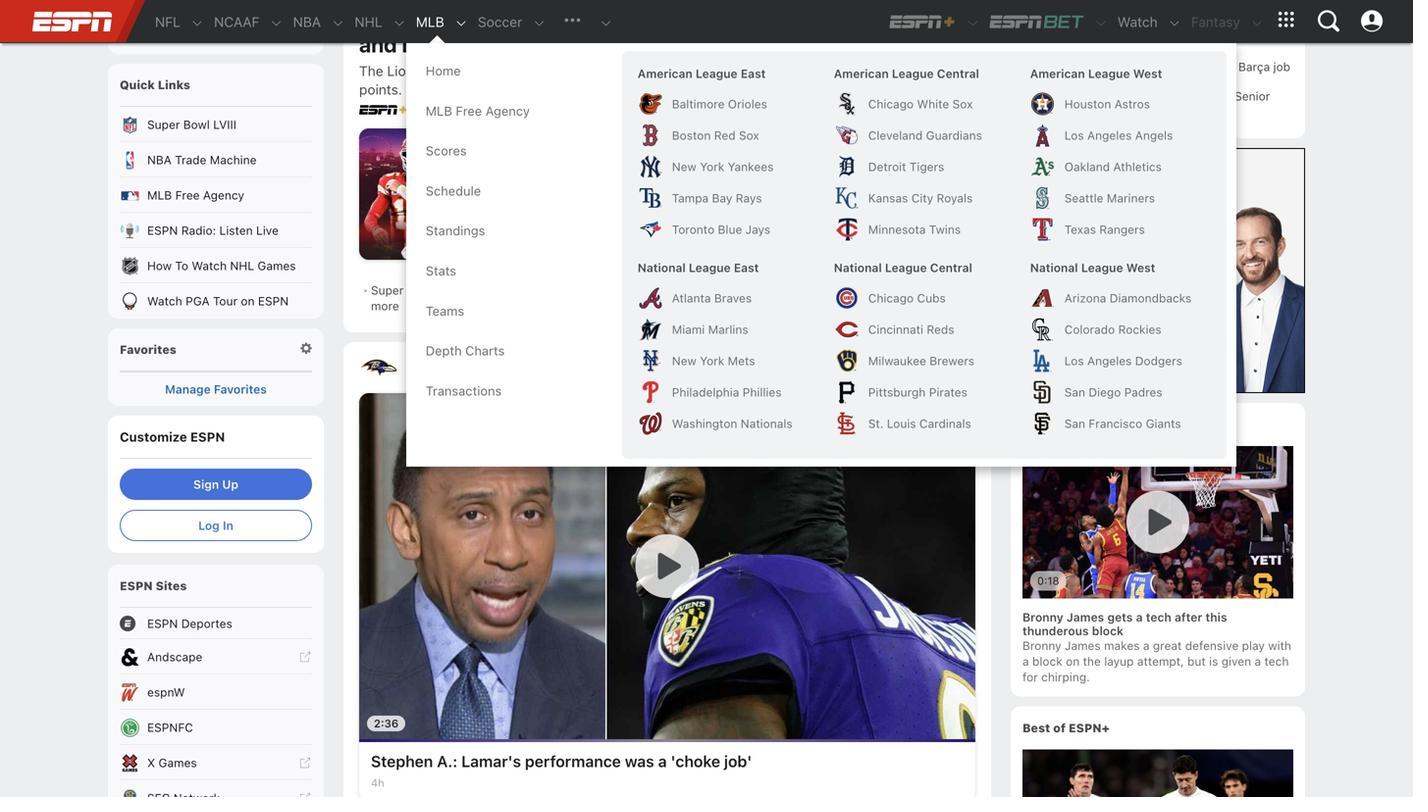 Task type: describe. For each thing, give the bounding box(es) containing it.
x games link
[[108, 746, 324, 781]]

sign up
[[193, 478, 238, 492]]

1 vertical spatial mlb
[[426, 103, 452, 118]]

american for chicago white sox
[[834, 67, 889, 80]]

16h
[[605, 236, 623, 248]]

national league central
[[834, 261, 973, 275]]

for
[[1023, 671, 1038, 684]]

1 vertical spatial james
[[1065, 639, 1101, 653]]

espn for espn staff
[[634, 236, 662, 248]]

nfl draft questions on the senior bowl link
[[1030, 81, 1294, 127]]

arteta upset over 'fake news' links to barça job link
[[1030, 52, 1294, 81]]

points.
[[359, 81, 402, 98]]

0 horizontal spatial questions
[[680, 162, 753, 181]]

marlins
[[708, 323, 748, 337]]

tampa
[[672, 191, 709, 205]]

mlb link
[[406, 1, 444, 43]]

nba for nba trade deadline: six big trades we want to see
[[147, 16, 172, 29]]

draft
[[1109, 89, 1136, 103]]

and up lions
[[359, 31, 397, 57]]

espn up sign
[[190, 430, 225, 445]]

and up looming
[[733, 186, 757, 203]]

team
[[861, 205, 893, 221]]

just
[[899, 63, 922, 79]]

west for national league west
[[1126, 261, 1156, 275]]

ravens inside barnwell: the truth behind detroit's disastrous second half and baltimore's botched super bowl chance the lions surrendered a 17-point second-half lead, while the vaunted ravens scored just 10 points. here's how the 49ers and chiefs won.
[[803, 63, 848, 79]]

49ers- inside svp's one big thing: epic sunday sets up 49ers- chiefs rematch
[[931, 284, 969, 297]]

toronto
[[672, 223, 715, 237]]

1 horizontal spatial agency
[[486, 103, 530, 118]]

home
[[426, 63, 461, 78]]

a down play
[[1255, 655, 1261, 669]]

miami marlins
[[672, 323, 748, 337]]

san for san francisco giants
[[1065, 417, 1085, 431]]

0 vertical spatial mlb
[[416, 14, 444, 30]]

but
[[1188, 655, 1206, 669]]

barnwell: the truth behind detroit's disastrous second half and baltimore's botched super bowl chance the lions surrendered a 17-point second-half lead, while the vaunted ravens scored just 10 points. here's how the 49ers and chiefs won.
[[359, 4, 948, 98]]

detroit
[[868, 160, 906, 174]]

watch for watch
[[1118, 14, 1158, 30]]

oakland
[[1065, 160, 1110, 174]]

philadelphia phillies link
[[630, 377, 826, 408]]

1 horizontal spatial tech
[[1265, 655, 1289, 669]]

yankees
[[728, 160, 774, 174]]

nfl for nfl draft questions on the senior bowl
[[1083, 89, 1106, 103]]

and down 'point'
[[546, 81, 569, 98]]

1 vertical spatial matchup
[[605, 205, 660, 221]]

matchup inside super bowl betting odds: mvp, matchup results, more
[[545, 284, 594, 297]]

deportes
[[181, 617, 232, 631]]

nba trade deadline: six big trades we want to see
[[147, 16, 303, 45]]

we
[[760, 186, 778, 203]]

given
[[1222, 655, 1252, 669]]

detroit tigers
[[868, 160, 944, 174]]

point
[[537, 63, 569, 79]]

svp's
[[695, 284, 727, 297]]

rangers
[[1100, 223, 1145, 237]]

standings link
[[416, 211, 612, 251]]

vaunted
[[748, 63, 799, 79]]

bowl inside super bowl betting odds: mvp, matchup results, more
[[407, 284, 434, 297]]

offense
[[1178, 15, 1220, 28]]

1 vertical spatial mlb free agency
[[147, 188, 244, 202]]

chiefs inside svp's one big thing: epic sunday sets up 49ers- chiefs rematch
[[695, 299, 730, 313]]

super inside first look at 49ers-chiefs: early super bowl picks, big questions and matchups to know the matchup is set, and we have early predictions, matchup insight, looming questions and team breakdowns.
[[843, 141, 888, 160]]

san francisco giants
[[1065, 417, 1181, 431]]

super inside barnwell: the truth behind detroit's disastrous second half and baltimore's botched super bowl chance the lions surrendered a 17-point second-half lead, while the vaunted ravens scored just 10 points. here's how the 49ers and chiefs won.
[[609, 31, 670, 57]]

on for tour
[[241, 294, 255, 308]]

0 horizontal spatial block
[[1032, 655, 1063, 669]]

best of espn+
[[1023, 722, 1110, 735]]

nfl draft questions on the senior bowl
[[1030, 89, 1270, 119]]

upset
[[1068, 60, 1099, 74]]

staff
[[666, 236, 689, 248]]

houston
[[1065, 97, 1111, 111]]

league for astros
[[1088, 67, 1130, 80]]

minnesota twins
[[868, 223, 961, 237]]

nba link
[[283, 1, 321, 43]]

national league east
[[638, 261, 759, 275]]

espn for espn radio: listen live
[[147, 224, 178, 238]]

super bowl betting odds: mvp, matchup results, more link
[[371, 276, 667, 321]]

loss
[[1030, 30, 1053, 44]]

york for yankees
[[700, 160, 725, 174]]

american for houston astros
[[1030, 67, 1085, 80]]

a inside 'stephen a.: lamar's performance was a 'choke job' 4h'
[[658, 753, 667, 771]]

charts
[[465, 344, 505, 358]]

first
[[605, 141, 638, 160]]

1 vertical spatial agency
[[203, 188, 244, 202]]

national for national league central
[[834, 261, 882, 275]]

chiefs inside barnwell: the truth behind detroit's disastrous second half and baltimore's botched super bowl chance the lions surrendered a 17-point second-half lead, while the vaunted ravens scored just 10 points. here's how the 49ers and chiefs won.
[[573, 81, 613, 98]]

1 vertical spatial games
[[159, 757, 197, 770]]

nationals
[[741, 417, 793, 431]]

a.:
[[437, 753, 458, 771]]

pittsburgh pirates link
[[826, 377, 1022, 408]]

milwaukee brewers
[[868, 354, 975, 368]]

1 horizontal spatial block
[[1092, 624, 1124, 638]]

cleveland guardians link
[[826, 120, 1022, 151]]

surrendered
[[425, 63, 502, 79]]

espnw link
[[108, 675, 324, 711]]

nba for nba trade machine
[[147, 153, 172, 167]]

the inside bronny james gets a tech after this thunderous block bronny james makes a great defensive play with a block on the layup attempt, but is given a tech for chirping.
[[1083, 655, 1101, 669]]

news'
[[1160, 60, 1192, 74]]

espn sites
[[120, 580, 187, 593]]

49ers- inside first look at 49ers-chiefs: early super bowl picks, big questions and matchups to know the matchup is set, and we have early predictions, matchup insight, looming questions and team breakdowns.
[[695, 141, 746, 160]]

scores link
[[416, 131, 612, 171]]

radio:
[[181, 224, 216, 238]]

2 vertical spatial mlb
[[147, 188, 172, 202]]

great
[[1153, 639, 1182, 653]]

tampa bay rays link
[[630, 183, 826, 214]]

super inside super bowl betting odds: mvp, matchup results, more
[[371, 284, 404, 297]]

0 horizontal spatial half
[[626, 63, 649, 79]]

jays
[[746, 223, 771, 237]]

insight,
[[664, 205, 710, 221]]

the inside nfl draft questions on the senior bowl
[[1214, 89, 1231, 103]]

1 vertical spatial nhl
[[230, 259, 254, 273]]

toronto blue jays link
[[630, 214, 826, 245]]

a right gets
[[1136, 611, 1143, 624]]

ravens inside lamar, ravens 'mad' after offense sputters in loss
[[1071, 15, 1111, 28]]

espn for espn sites
[[120, 580, 153, 593]]

nba trade machine
[[147, 153, 257, 167]]

boston red sox
[[672, 129, 759, 142]]

breakdowns.
[[605, 224, 685, 240]]

1 vertical spatial watch
[[192, 259, 227, 273]]

east for american league east
[[741, 67, 766, 80]]

angels
[[1135, 129, 1173, 142]]

x games
[[147, 757, 197, 770]]

angeles for angels
[[1087, 129, 1132, 142]]

east for national league east
[[734, 261, 759, 275]]

0 horizontal spatial mlb free agency link
[[108, 178, 324, 213]]

new york mets link
[[630, 345, 826, 377]]

17-
[[517, 63, 537, 79]]

nba for nba
[[293, 14, 321, 30]]

the inside first look at 49ers-chiefs: early super bowl picks, big questions and matchups to know the matchup is set, and we have early predictions, matchup insight, looming questions and team breakdowns.
[[605, 186, 629, 203]]

espnfc
[[147, 721, 193, 735]]

and down chiefs:
[[756, 162, 784, 181]]

lamar, ravens 'mad' after offense sputters in loss link
[[1030, 7, 1294, 52]]

central for national league central
[[930, 261, 973, 275]]

diamondbacks
[[1110, 291, 1192, 305]]

tigers
[[910, 160, 944, 174]]

0 vertical spatial james
[[1067, 611, 1104, 624]]

1 bronny from the top
[[1023, 611, 1064, 624]]

to inside 'link'
[[1224, 60, 1235, 74]]

1 horizontal spatial half
[[910, 4, 948, 29]]

arteta
[[1030, 60, 1065, 74]]

attempt,
[[1137, 655, 1184, 669]]

american for baltimore orioles
[[638, 67, 693, 80]]

how
[[451, 81, 477, 98]]

bowl inside nfl draft questions on the senior bowl
[[1030, 105, 1057, 119]]

soccer
[[478, 14, 522, 30]]

new for new york yankees
[[672, 160, 697, 174]]

deadline:
[[210, 16, 262, 29]]

odds:
[[480, 284, 511, 297]]

sets
[[887, 284, 911, 297]]

league for orioles
[[696, 67, 738, 80]]

philadelphia phillies
[[672, 386, 782, 399]]

lions
[[387, 63, 421, 79]]

to inside nba trade deadline: six big trades we want to see
[[241, 31, 254, 45]]

city
[[912, 191, 934, 205]]

0 horizontal spatial tech
[[1146, 611, 1172, 624]]

is inside bronny james gets a tech after this thunderous block bronny james makes a great defensive play with a block on the layup attempt, but is given a tech for chirping.
[[1209, 655, 1218, 669]]

big inside svp's one big thing: epic sunday sets up 49ers- chiefs rematch
[[757, 284, 774, 297]]

questions inside nfl draft questions on the senior bowl
[[1139, 89, 1193, 103]]

see
[[257, 31, 278, 45]]

0 horizontal spatial free
[[175, 188, 200, 202]]

national for national league west
[[1030, 261, 1078, 275]]

barça
[[1239, 60, 1270, 74]]

los for los angeles angels
[[1065, 129, 1084, 142]]

the right while
[[724, 63, 744, 79]]

angeles for dodgers
[[1087, 354, 1132, 368]]

0 vertical spatial free
[[456, 103, 482, 118]]

a up for
[[1023, 655, 1029, 669]]

0 horizontal spatial the
[[359, 63, 383, 79]]



Task type: locate. For each thing, give the bounding box(es) containing it.
league for white
[[892, 67, 934, 80]]

1 vertical spatial los
[[1065, 354, 1084, 368]]

san francisco giants link
[[1022, 408, 1219, 440]]

0 vertical spatial nfl
[[155, 14, 180, 30]]

york left mets
[[700, 354, 725, 368]]

on down the links
[[1196, 89, 1210, 103]]

on inside bronny james gets a tech after this thunderous block bronny james makes a great defensive play with a block on the layup attempt, but is given a tech for chirping.
[[1066, 655, 1080, 669]]

0 horizontal spatial sox
[[739, 129, 759, 142]]

how
[[147, 259, 172, 273]]

over
[[1103, 60, 1127, 74]]

log in button
[[120, 510, 312, 542]]

espn up how
[[147, 224, 178, 238]]

0 vertical spatial watch
[[1118, 14, 1158, 30]]

nba up trades
[[147, 16, 172, 29]]

to inside first look at 49ers-chiefs: early super bowl picks, big questions and matchups to know the matchup is set, and we have early predictions, matchup insight, looming questions and team breakdowns.
[[866, 162, 881, 181]]

chicago up the cleveland
[[868, 97, 914, 111]]

0 vertical spatial west
[[1133, 67, 1162, 80]]

performance
[[525, 753, 621, 771]]

the
[[457, 4, 496, 29], [359, 63, 383, 79], [605, 186, 629, 203]]

1 vertical spatial mlb free agency link
[[108, 178, 324, 213]]

to right the links
[[1224, 60, 1235, 74]]

espn inside espn deportes link
[[147, 617, 178, 631]]

new up tampa
[[672, 160, 697, 174]]

super up know
[[843, 141, 888, 160]]

0 vertical spatial york
[[700, 160, 725, 174]]

bowl inside barnwell: the truth behind detroit's disastrous second half and baltimore's botched super bowl chance the lions surrendered a 17-point second-half lead, while the vaunted ravens scored just 10 points. here's how the 49ers and chiefs won.
[[674, 31, 724, 57]]

questions down have
[[768, 205, 830, 221]]

league up chicago white sox
[[892, 67, 934, 80]]

depth
[[426, 344, 462, 358]]

diego
[[1089, 386, 1121, 399]]

half up 10
[[910, 4, 948, 29]]

1 vertical spatial tech
[[1265, 655, 1289, 669]]

matchup up breakdowns.
[[605, 205, 660, 221]]

2 trade from the top
[[175, 153, 206, 167]]

1 horizontal spatial ravens
[[1071, 15, 1111, 28]]

1 angeles from the top
[[1087, 129, 1132, 142]]

up
[[914, 284, 928, 297]]

league up draft
[[1088, 67, 1130, 80]]

bowl down stats
[[407, 284, 434, 297]]

matchup down big
[[632, 186, 688, 203]]

sox right red
[[739, 129, 759, 142]]

tech down the 'with'
[[1265, 655, 1289, 669]]

0 horizontal spatial nhl
[[230, 259, 254, 273]]

bowl left houston
[[1030, 105, 1057, 119]]

new for new york mets
[[672, 354, 697, 368]]

0 vertical spatial bronny
[[1023, 611, 1064, 624]]

nhl down listen
[[230, 259, 254, 273]]

cincinnati
[[868, 323, 923, 337]]

links
[[1196, 60, 1221, 74]]

0 horizontal spatial nfl
[[155, 14, 180, 30]]

to right how
[[175, 259, 188, 273]]

baltimore
[[672, 97, 725, 111]]

after left this
[[1175, 611, 1203, 624]]

0 horizontal spatial big
[[285, 16, 303, 29]]

1 horizontal spatial 49ers-
[[931, 284, 969, 297]]

a left great
[[1143, 639, 1150, 653]]

nhl left mlb link
[[355, 14, 382, 30]]

lead,
[[653, 63, 684, 79]]

tech up great
[[1146, 611, 1172, 624]]

the up barnwell
[[481, 81, 501, 98]]

mets
[[728, 354, 755, 368]]

1 vertical spatial york
[[700, 354, 725, 368]]

1 vertical spatial the
[[359, 63, 383, 79]]

san left diego on the right of page
[[1065, 386, 1085, 399]]

ravens left 'mad'
[[1071, 15, 1111, 28]]

stephen
[[371, 753, 433, 771]]

2 los from the top
[[1065, 354, 1084, 368]]

trade up we
[[175, 16, 206, 29]]

1 vertical spatial 49ers-
[[931, 284, 969, 297]]

disappointment
[[410, 361, 531, 375]]

1 vertical spatial angeles
[[1087, 354, 1132, 368]]

0 vertical spatial sox
[[953, 97, 973, 111]]

picks,
[[605, 162, 649, 181]]

1 horizontal spatial free
[[456, 103, 482, 118]]

matchup
[[632, 186, 688, 203], [605, 205, 660, 221], [545, 284, 594, 297]]

arizona diamondbacks link
[[1022, 283, 1219, 314]]

1 vertical spatial west
[[1126, 261, 1156, 275]]

font before image
[[120, 616, 139, 632]]

espn inside espn radio: listen live link
[[147, 224, 178, 238]]

0 horizontal spatial watch
[[147, 294, 182, 308]]

after inside bronny james gets a tech after this thunderous block bronny james makes a great defensive play with a block on the layup attempt, but is given a tech for chirping.
[[1175, 611, 1203, 624]]

1 vertical spatial chiefs
[[695, 299, 730, 313]]

1 horizontal spatial mlb free agency
[[426, 103, 530, 118]]

1 vertical spatial to
[[866, 162, 881, 181]]

is
[[692, 186, 702, 203], [1209, 655, 1218, 669]]

defensive
[[1185, 639, 1239, 653]]

bronny down 0:18
[[1023, 611, 1064, 624]]

chance
[[728, 31, 802, 57]]

2 horizontal spatial watch
[[1118, 14, 1158, 30]]

1 horizontal spatial national
[[834, 261, 882, 275]]

sox for chicago white sox
[[953, 97, 973, 111]]

atlanta
[[672, 291, 711, 305]]

1 vertical spatial san
[[1065, 417, 1085, 431]]

1 new from the top
[[672, 160, 697, 174]]

san for san diego padres
[[1065, 386, 1085, 399]]

0 vertical spatial favorites
[[120, 343, 177, 357]]

0 vertical spatial east
[[741, 67, 766, 80]]

mlb up baltimore's
[[416, 14, 444, 30]]

oakland athletics
[[1065, 160, 1162, 174]]

chiefs
[[573, 81, 613, 98], [695, 299, 730, 313]]

6h
[[411, 104, 425, 117]]

0 vertical spatial games
[[258, 259, 296, 273]]

nba down super bowl lviii
[[147, 153, 172, 167]]

0 horizontal spatial national
[[638, 261, 686, 275]]

sox for boston red sox
[[739, 129, 759, 142]]

agency up espn radio: listen live link
[[203, 188, 244, 202]]

is inside first look at 49ers-chiefs: early super bowl picks, big questions and matchups to know the matchup is set, and we have early predictions, matchup insight, looming questions and team breakdowns.
[[692, 186, 702, 203]]

san right icymi
[[1065, 417, 1085, 431]]

nfl inside nfl draft questions on the senior bowl
[[1083, 89, 1106, 103]]

trade down super bowl lviii
[[175, 153, 206, 167]]

1 horizontal spatial on
[[1066, 655, 1080, 669]]

1 vertical spatial on
[[241, 294, 255, 308]]

ncaaf
[[214, 14, 259, 30]]

watch down espn radio: listen live on the top left of page
[[192, 259, 227, 273]]

agency down 49ers
[[486, 103, 530, 118]]

st. louis cardinals
[[868, 417, 971, 431]]

los up oakland
[[1065, 129, 1084, 142]]

national down espn staff at the top left
[[638, 261, 686, 275]]

on inside nfl draft questions on the senior bowl
[[1196, 89, 1210, 103]]

senior
[[1235, 89, 1270, 103]]

scored
[[852, 63, 896, 79]]

big inside nba trade deadline: six big trades we want to see
[[285, 16, 303, 29]]

los for los angeles dodgers
[[1065, 354, 1084, 368]]

2 horizontal spatial american
[[1030, 67, 1085, 80]]

angeles
[[1087, 129, 1132, 142], [1087, 354, 1132, 368]]

1 york from the top
[[700, 160, 725, 174]]

to up predictions,
[[866, 162, 881, 181]]

chiefs down second-
[[573, 81, 613, 98]]

super inside "link"
[[147, 118, 180, 132]]

oakland athletics link
[[1022, 151, 1219, 183]]

free
[[456, 103, 482, 118], [175, 188, 200, 202]]

0 vertical spatial trade
[[175, 16, 206, 29]]

0 horizontal spatial ravens
[[803, 63, 848, 79]]

espn for espn deportes
[[147, 617, 178, 631]]

3 american from the left
[[1030, 67, 1085, 80]]

trade for deadline:
[[175, 16, 206, 29]]

after right 'mad'
[[1148, 15, 1175, 28]]

league for diamondbacks
[[1081, 261, 1123, 275]]

2 vertical spatial questions
[[768, 205, 830, 221]]

central for american league central
[[937, 67, 979, 80]]

st.
[[868, 417, 884, 431]]

0 vertical spatial new
[[672, 160, 697, 174]]

0 vertical spatial big
[[285, 16, 303, 29]]

1 horizontal spatial questions
[[768, 205, 830, 221]]

best
[[1023, 722, 1050, 735]]

1 vertical spatial to
[[175, 259, 188, 273]]

bowl inside "link"
[[183, 118, 210, 132]]

sites
[[156, 580, 187, 593]]

2 horizontal spatial the
[[605, 186, 629, 203]]

'mad'
[[1114, 15, 1145, 28]]

schedule
[[426, 183, 481, 198]]

pittsburgh pirates
[[868, 386, 968, 399]]

predictions,
[[850, 186, 925, 203]]

a left 17-
[[506, 63, 513, 79]]

national up sunday
[[834, 261, 882, 275]]

nba inside nba trade deadline: six big trades we want to see
[[147, 16, 172, 29]]

0 vertical spatial mlb free agency
[[426, 103, 530, 118]]

seattle mariners link
[[1022, 183, 1219, 214]]

central up "white"
[[937, 67, 979, 80]]

espn+
[[1069, 722, 1110, 735]]

1 san from the top
[[1065, 386, 1085, 399]]

0 vertical spatial chicago
[[868, 97, 914, 111]]

espnw
[[147, 686, 185, 700]]

2 vertical spatial the
[[605, 186, 629, 203]]

with
[[1268, 639, 1292, 653]]

american league east
[[638, 67, 766, 80]]

block up "makes" at the bottom
[[1092, 624, 1124, 638]]

this
[[1206, 611, 1227, 624]]

james down thunderous
[[1065, 639, 1101, 653]]

2 national from the left
[[834, 261, 882, 275]]

trade for machine
[[175, 153, 206, 167]]

1 vertical spatial big
[[757, 284, 774, 297]]

2 horizontal spatial national
[[1030, 261, 1078, 275]]

arizona diamondbacks
[[1065, 291, 1192, 305]]

1 vertical spatial chicago
[[868, 291, 914, 305]]

2 san from the top
[[1065, 417, 1085, 431]]

york for mets
[[700, 354, 725, 368]]

league up baltimore orioles
[[696, 67, 738, 80]]

angeles down "houston astros" in the right of the page
[[1087, 129, 1132, 142]]

0 vertical spatial los
[[1065, 129, 1084, 142]]

on for questions
[[1196, 89, 1210, 103]]

twins
[[929, 223, 961, 237]]

0 horizontal spatial to
[[866, 162, 881, 181]]

pirates
[[929, 386, 968, 399]]

east up orioles
[[741, 67, 766, 80]]

half up won.
[[626, 63, 649, 79]]

mlb free agency down how
[[426, 103, 530, 118]]

the up baltimore's
[[457, 4, 496, 29]]

0 vertical spatial is
[[692, 186, 702, 203]]

chicago white sox link
[[826, 88, 1022, 120]]

1 vertical spatial new
[[672, 354, 697, 368]]

0 horizontal spatial agency
[[203, 188, 244, 202]]

league for braves
[[689, 261, 731, 275]]

to
[[1224, 60, 1235, 74], [866, 162, 881, 181]]

matchup right the "mvp,"
[[545, 284, 594, 297]]

los down colorado
[[1065, 354, 1084, 368]]

chicago for chicago cubs
[[868, 291, 914, 305]]

1 horizontal spatial favorites
[[214, 383, 267, 397]]

new
[[672, 160, 697, 174], [672, 354, 697, 368]]

sunday
[[843, 284, 884, 297]]

super up lead, on the top of the page
[[609, 31, 670, 57]]

0 vertical spatial 49ers-
[[695, 141, 746, 160]]

0 horizontal spatial to
[[175, 259, 188, 273]]

at
[[677, 141, 691, 160]]

on up chirping. on the right of the page
[[1066, 655, 1080, 669]]

after inside lamar, ravens 'mad' after offense sputters in loss
[[1148, 15, 1175, 28]]

0 vertical spatial nhl
[[355, 14, 382, 30]]

matchups
[[788, 162, 862, 181]]

mlb free agency link down 17-
[[416, 91, 612, 131]]

1 horizontal spatial is
[[1209, 655, 1218, 669]]

0 vertical spatial to
[[241, 31, 254, 45]]

blue
[[718, 223, 742, 237]]

1 horizontal spatial nfl
[[1083, 89, 1106, 103]]

1 horizontal spatial big
[[757, 284, 774, 297]]

3 national from the left
[[1030, 261, 1078, 275]]

a
[[506, 63, 513, 79], [1136, 611, 1143, 624], [1143, 639, 1150, 653], [1023, 655, 1029, 669], [1255, 655, 1261, 669], [658, 753, 667, 771]]

2 angeles from the top
[[1087, 354, 1132, 368]]

epic
[[816, 284, 840, 297]]

nfl up trades
[[155, 14, 180, 30]]

nfl for nfl
[[155, 14, 180, 30]]

miami
[[672, 323, 705, 337]]

free down how
[[456, 103, 482, 118]]

the left the senior
[[1214, 89, 1231, 103]]

0 horizontal spatial chiefs
[[573, 81, 613, 98]]

0 vertical spatial the
[[457, 4, 496, 29]]

big right the six
[[285, 16, 303, 29]]

texas rangers link
[[1022, 214, 1219, 245]]

a inside barnwell: the truth behind detroit's disastrous second half and baltimore's botched super bowl chance the lions surrendered a 17-point second-half lead, while the vaunted ravens scored just 10 points. here's how the 49ers and chiefs won.
[[506, 63, 513, 79]]

league up arizona
[[1081, 261, 1123, 275]]

the down picks,
[[605, 186, 629, 203]]

bowl up know
[[891, 141, 927, 160]]

1 los from the top
[[1065, 129, 1084, 142]]

nfl down american league west
[[1083, 89, 1106, 103]]

lamar, ravens 'mad' after offense sputters in loss
[[1030, 15, 1282, 44]]

behind
[[555, 4, 624, 29]]

questions down arteta upset over 'fake news' links to barça job 'link'
[[1139, 89, 1193, 103]]

svp's one big thing: epic sunday sets up 49ers- chiefs rematch link
[[695, 276, 972, 321]]

pittsburgh
[[868, 386, 926, 399]]

1 horizontal spatial games
[[258, 259, 296, 273]]

kansas
[[868, 191, 908, 205]]

chiefs down the svp's
[[695, 299, 730, 313]]

favorites up manage
[[120, 343, 177, 357]]

1 chicago from the top
[[868, 97, 914, 111]]

0 horizontal spatial is
[[692, 186, 702, 203]]

questions up the set,
[[680, 162, 753, 181]]

york up the set,
[[700, 160, 725, 174]]

espn deportes
[[147, 617, 232, 631]]

national for national league east
[[638, 261, 686, 275]]

espn staff
[[634, 236, 689, 248]]

2 york from the top
[[700, 354, 725, 368]]

0 vertical spatial questions
[[1139, 89, 1193, 103]]

1 vertical spatial trade
[[175, 153, 206, 167]]

1 vertical spatial ravens
[[803, 63, 848, 79]]

sox
[[953, 97, 973, 111], [739, 129, 759, 142]]

bowl up while
[[674, 31, 724, 57]]

2 new from the top
[[672, 354, 697, 368]]

while
[[687, 63, 720, 79]]

2 vertical spatial watch
[[147, 294, 182, 308]]

minnesota twins link
[[826, 214, 1022, 245]]

big up rematch
[[757, 284, 774, 297]]

0 vertical spatial matchup
[[632, 186, 688, 203]]

espn right font before image
[[147, 617, 178, 631]]

sox right "white"
[[953, 97, 973, 111]]

ravens left scored
[[803, 63, 848, 79]]

american left just
[[834, 67, 889, 80]]

results,
[[597, 284, 638, 297]]

texas rangers
[[1065, 223, 1145, 237]]

and down early in the right of the page
[[834, 205, 857, 221]]

0 vertical spatial block
[[1092, 624, 1124, 638]]

watch for watch pga tour on espn
[[147, 294, 182, 308]]

bronny
[[1023, 611, 1064, 624], [1023, 639, 1062, 653]]

2 american from the left
[[834, 67, 889, 80]]

west for american league west
[[1133, 67, 1162, 80]]

0:18
[[1037, 575, 1060, 588]]

1 horizontal spatial american
[[834, 67, 889, 80]]

set,
[[706, 186, 729, 203]]

2 bronny from the top
[[1023, 639, 1062, 653]]

1 vertical spatial central
[[930, 261, 973, 275]]

bowl inside first look at 49ers-chiefs: early super bowl picks, big questions and matchups to know the matchup is set, and we have early predictions, matchup insight, looming questions and team breakdowns.
[[891, 141, 927, 160]]

american down loss
[[1030, 67, 1085, 80]]

chicago for chicago white sox
[[868, 97, 914, 111]]

more
[[371, 299, 399, 313]]

1 horizontal spatial sox
[[953, 97, 973, 111]]

1 vertical spatial free
[[175, 188, 200, 202]]

1 vertical spatial nfl
[[1083, 89, 1106, 103]]

trade inside nba trade deadline: six big trades we want to see
[[175, 16, 206, 29]]

espn left staff
[[634, 236, 662, 248]]

mlb free agency up radio:
[[147, 188, 244, 202]]

teams
[[426, 304, 464, 318]]

know
[[885, 162, 924, 181]]

bronny down thunderous
[[1023, 639, 1062, 653]]

detroit tigers link
[[826, 151, 1022, 183]]

watch pga tour on espn
[[147, 294, 289, 308]]

0 vertical spatial central
[[937, 67, 979, 80]]

west up diamondbacks
[[1126, 261, 1156, 275]]

truth
[[500, 4, 550, 29]]

mvp,
[[514, 284, 542, 297]]

0 vertical spatial san
[[1065, 386, 1085, 399]]

cleveland guardians
[[868, 129, 982, 142]]

1 horizontal spatial chiefs
[[695, 299, 730, 313]]

espn right tour
[[258, 294, 289, 308]]

mlb right the 6h
[[426, 103, 452, 118]]

advertisement element
[[1011, 148, 1305, 394]]

1 trade from the top
[[175, 16, 206, 29]]

espn left sites
[[120, 580, 153, 593]]

after
[[1148, 15, 1175, 28], [1175, 611, 1203, 624]]

quick
[[120, 78, 155, 92]]

how to watch nhl games
[[147, 259, 296, 273]]

super down "quick links" at left
[[147, 118, 180, 132]]

watch link
[[1108, 1, 1158, 43]]

2 chicago from the top
[[868, 291, 914, 305]]

bowl left lviii
[[183, 118, 210, 132]]

league for cubs
[[885, 261, 927, 275]]

los angeles angels
[[1065, 129, 1173, 142]]

0 vertical spatial mlb free agency link
[[416, 91, 612, 131]]

1 national from the left
[[638, 261, 686, 275]]

central up cubs
[[930, 261, 973, 275]]

1 vertical spatial sox
[[739, 129, 759, 142]]

houston astros
[[1065, 97, 1150, 111]]

0 vertical spatial chiefs
[[573, 81, 613, 98]]

2 horizontal spatial questions
[[1139, 89, 1193, 103]]

to
[[241, 31, 254, 45], [175, 259, 188, 273]]

won.
[[617, 81, 647, 98]]

watch left pga
[[147, 294, 182, 308]]

national up arizona
[[1030, 261, 1078, 275]]

angeles down colorado rockies
[[1087, 354, 1132, 368]]

2 horizontal spatial on
[[1196, 89, 1210, 103]]

mlb down nba trade machine at the left top of the page
[[147, 188, 172, 202]]

west up nfl draft questions on the senior bowl
[[1133, 67, 1162, 80]]

2 vertical spatial matchup
[[545, 284, 594, 297]]

log
[[198, 519, 220, 533]]

is down defensive
[[1209, 655, 1218, 669]]

1 american from the left
[[638, 67, 693, 80]]

1 vertical spatial east
[[734, 261, 759, 275]]

block up for
[[1032, 655, 1063, 669]]

los angeles dodgers link
[[1022, 345, 1219, 377]]

0 vertical spatial angeles
[[1087, 129, 1132, 142]]

espn inside watch pga tour on espn link
[[258, 294, 289, 308]]



Task type: vqa. For each thing, say whether or not it's contained in the screenshot.


